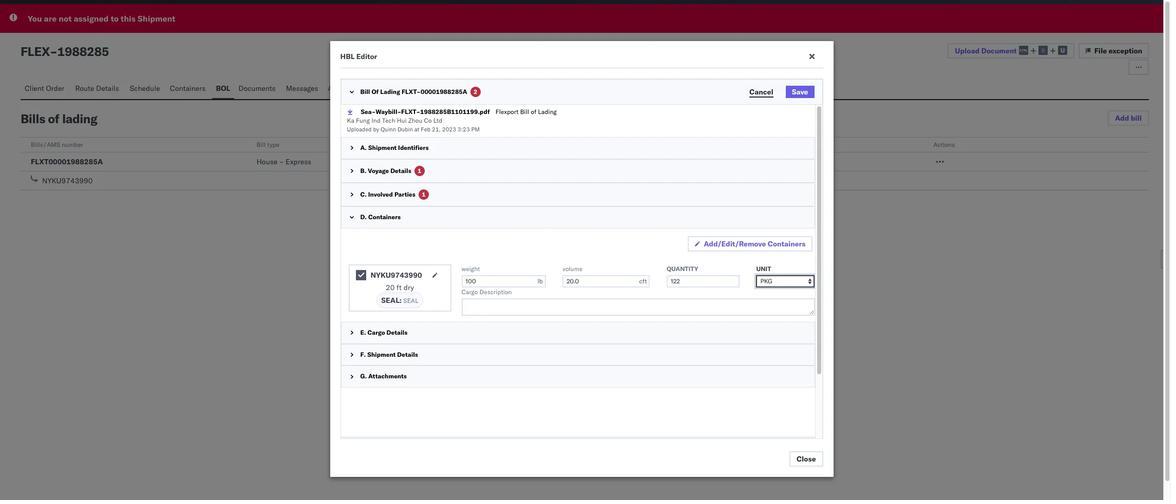 Task type: describe. For each thing, give the bounding box(es) containing it.
upload document
[[956, 46, 1017, 55]]

hui
[[397, 117, 407, 124]]

flex
[[21, 44, 50, 59]]

- for flex
[[50, 44, 57, 59]]

assignees button
[[324, 79, 367, 99]]

upload
[[956, 46, 980, 55]]

released
[[708, 157, 738, 167]]

route details
[[75, 84, 119, 93]]

cancel button
[[744, 86, 780, 98]]

schedule
[[130, 84, 160, 93]]

obl
[[708, 141, 720, 149]]

b.
[[361, 167, 367, 175]]

20
[[386, 283, 395, 292]]

documents button
[[235, 79, 282, 99]]

exception
[[1109, 46, 1143, 56]]

f. shipment details
[[361, 351, 418, 359]]

pm
[[472, 126, 480, 133]]

of
[[372, 88, 379, 96]]

1988285b1101199.pdf
[[420, 108, 490, 116]]

bol
[[216, 84, 230, 93]]

upload document button
[[948, 43, 1075, 59]]

0 vertical spatial flxt-
[[402, 88, 421, 96]]

seal:
[[382, 296, 402, 305]]

type
[[267, 141, 280, 149]]

uploaded
[[347, 126, 372, 133]]

close
[[797, 455, 816, 464]]

d. containers
[[361, 213, 401, 221]]

bill for bill type
[[257, 141, 266, 149]]

0 horizontal spatial of
[[48, 111, 59, 126]]

add/edit/remove containers button
[[688, 236, 813, 252]]

zhou
[[409, 117, 423, 124]]

0 horizontal spatial containers
[[170, 84, 206, 93]]

2
[[474, 88, 478, 96]]

file
[[1095, 46, 1108, 56]]

at
[[415, 126, 420, 133]]

editor
[[357, 52, 377, 61]]

d.
[[361, 213, 367, 221]]

2023
[[442, 126, 456, 133]]

bills
[[21, 111, 45, 126]]

ltd
[[434, 117, 443, 124]]

details inside button
[[96, 84, 119, 93]]

house - express
[[257, 157, 312, 167]]

1 for parties
[[422, 191, 426, 198]]

quinn
[[381, 126, 396, 133]]

bills of lading
[[21, 111, 97, 126]]

g.
[[361, 373, 367, 381]]

1988285
[[57, 44, 109, 59]]

bills/ams
[[31, 141, 60, 149]]

cancel
[[750, 87, 774, 96]]

add bill button
[[1109, 110, 1150, 126]]

you
[[28, 13, 42, 24]]

release
[[482, 141, 504, 149]]

method
[[506, 141, 527, 149]]

file exception
[[1095, 46, 1143, 56]]

3:23
[[458, 126, 470, 133]]

dry
[[404, 283, 414, 292]]

lading
[[62, 111, 97, 126]]

identifiers
[[398, 144, 429, 152]]

a.
[[361, 144, 367, 152]]

flex - 1988285
[[21, 44, 109, 59]]

bill
[[1132, 114, 1143, 123]]

details for b. voyage details
[[391, 167, 412, 175]]

actions
[[934, 141, 955, 149]]

details for e. cargo details
[[387, 329, 408, 337]]

order
[[46, 84, 64, 93]]

bill of lading flxt-00001988285a
[[361, 88, 468, 96]]

hbl editor
[[340, 52, 377, 61]]

release method
[[482, 141, 527, 149]]

1 horizontal spatial cargo
[[462, 288, 478, 296]]

feb
[[421, 126, 431, 133]]

e.
[[361, 329, 366, 337]]

bill for bill of lading flxt-00001988285a
[[361, 88, 370, 96]]

add/edit/remove containers
[[704, 239, 806, 249]]

0 vertical spatial nyku9743990
[[42, 176, 93, 186]]

this
[[121, 13, 136, 24]]

unit
[[757, 265, 772, 273]]

number
[[62, 141, 83, 149]]



Task type: locate. For each thing, give the bounding box(es) containing it.
containers for d. containers
[[369, 213, 401, 221]]

0 vertical spatial shipment
[[138, 13, 175, 24]]

0 horizontal spatial cargo
[[368, 329, 385, 337]]

0 horizontal spatial 1
[[418, 167, 422, 175]]

of right bills
[[48, 111, 59, 126]]

bills/ams number
[[31, 141, 83, 149]]

2 vertical spatial shipment
[[368, 351, 396, 359]]

add/edit/remove
[[704, 239, 766, 249]]

bill
[[361, 88, 370, 96], [520, 108, 530, 116], [257, 141, 266, 149]]

21,
[[432, 126, 441, 133]]

details right voyage
[[391, 167, 412, 175]]

express
[[286, 157, 312, 167]]

containers button
[[166, 79, 212, 99]]

by
[[373, 126, 379, 133]]

f.
[[361, 351, 366, 359]]

save button
[[786, 86, 815, 98]]

quantity
[[667, 265, 699, 273]]

-
[[50, 44, 57, 59], [279, 157, 284, 167], [482, 157, 487, 167], [487, 157, 491, 167]]

details up attachments
[[397, 351, 418, 359]]

voyage
[[368, 167, 389, 175]]

cargo right e.
[[368, 329, 385, 337]]

1 horizontal spatial bill
[[361, 88, 370, 96]]

containers up "unit"
[[768, 239, 806, 249]]

cargo description
[[462, 288, 512, 296]]

tech
[[382, 117, 396, 124]]

file exception button
[[1079, 43, 1150, 59], [1079, 43, 1150, 59]]

weight
[[462, 265, 480, 273]]

0 vertical spatial 1
[[418, 167, 422, 175]]

assignees
[[328, 84, 361, 93]]

dubin
[[398, 126, 413, 133]]

documents
[[239, 84, 276, 93]]

1 down identifiers
[[418, 167, 422, 175]]

details
[[96, 84, 119, 93], [391, 167, 412, 175], [387, 329, 408, 337], [397, 351, 418, 359]]

1 horizontal spatial containers
[[369, 213, 401, 221]]

surrender
[[722, 141, 749, 149]]

1 vertical spatial lading
[[538, 108, 557, 116]]

None checkbox
[[356, 270, 367, 281]]

description
[[480, 288, 512, 296]]

1 horizontal spatial lading
[[538, 108, 557, 116]]

a. shipment identifiers
[[361, 144, 429, 152]]

sea-
[[361, 108, 376, 116]]

flexport
[[496, 108, 519, 116]]

are
[[44, 13, 57, 24]]

document
[[982, 46, 1017, 55]]

attachments
[[369, 373, 407, 381]]

2 vertical spatial bill
[[257, 141, 266, 149]]

0 horizontal spatial bill
[[257, 141, 266, 149]]

bill type
[[257, 141, 280, 149]]

containers
[[170, 84, 206, 93], [369, 213, 401, 221], [768, 239, 806, 249]]

0 vertical spatial lading
[[380, 88, 400, 96]]

2 vertical spatial containers
[[768, 239, 806, 249]]

shipment for f.
[[368, 351, 396, 359]]

cargo
[[462, 288, 478, 296], [368, 329, 385, 337]]

2 horizontal spatial containers
[[768, 239, 806, 249]]

nyku9743990 up ft
[[371, 271, 422, 280]]

add bill
[[1116, 114, 1143, 123]]

c.
[[361, 191, 367, 198]]

- for -
[[487, 157, 491, 167]]

1 vertical spatial flxt-
[[401, 108, 420, 116]]

1 vertical spatial bill
[[520, 108, 530, 116]]

1 vertical spatial cargo
[[368, 329, 385, 337]]

2 horizontal spatial bill
[[520, 108, 530, 116]]

1 vertical spatial containers
[[369, 213, 401, 221]]

ka fung ind tech hui zhou co ltd uploaded by quinn dubin at feb 21, 2023 3:23 pm
[[347, 117, 480, 133]]

containers for add/edit/remove containers
[[768, 239, 806, 249]]

1 horizontal spatial 1
[[422, 191, 426, 198]]

containers right "d."
[[369, 213, 401, 221]]

sea-waybill-flxt-1988285b1101199.pdf
[[361, 108, 490, 116]]

nyku9743990 down flxt00001988285a
[[42, 176, 93, 186]]

1 for details
[[418, 167, 422, 175]]

obl surrender
[[708, 141, 749, 149]]

None text field
[[462, 275, 546, 288], [667, 275, 740, 288], [462, 298, 815, 316], [462, 275, 546, 288], [667, 275, 740, 288], [462, 298, 815, 316]]

co
[[424, 117, 432, 124]]

None text field
[[563, 275, 650, 288]]

20 ft dry seal: seal
[[382, 283, 419, 305]]

0 horizontal spatial lading
[[380, 88, 400, 96]]

messages
[[286, 84, 318, 93]]

hbl
[[340, 52, 355, 61]]

flxt- up 'sea-waybill-flxt-1988285b1101199.pdf'
[[402, 88, 421, 96]]

1 horizontal spatial nyku9743990
[[371, 271, 422, 280]]

of right flexport
[[531, 108, 537, 116]]

shipment right f.
[[368, 351, 396, 359]]

waybill-
[[376, 108, 401, 116]]

details right route on the left of page
[[96, 84, 119, 93]]

route
[[75, 84, 94, 93]]

volume
[[563, 265, 583, 273]]

lading
[[380, 88, 400, 96], [538, 108, 557, 116]]

of
[[531, 108, 537, 116], [48, 111, 59, 126]]

close button
[[790, 452, 824, 467]]

client
[[25, 84, 44, 93]]

0 vertical spatial containers
[[170, 84, 206, 93]]

to
[[111, 13, 119, 24]]

bill left type on the top of the page
[[257, 141, 266, 149]]

0 vertical spatial bill
[[361, 88, 370, 96]]

c. involved parties
[[361, 191, 416, 198]]

ind
[[372, 117, 381, 124]]

bol button
[[212, 79, 235, 99]]

cargo down weight
[[462, 288, 478, 296]]

flxt- up zhou
[[401, 108, 420, 116]]

schedule button
[[126, 79, 166, 99]]

house
[[257, 157, 278, 167]]

ft
[[397, 283, 402, 292]]

route details button
[[71, 79, 126, 99]]

flexport bill of lading
[[496, 108, 557, 116]]

details up f. shipment details
[[387, 329, 408, 337]]

1 vertical spatial shipment
[[369, 144, 397, 152]]

shipment right 'a.'
[[369, 144, 397, 152]]

lading right flexport
[[538, 108, 557, 116]]

add
[[1116, 114, 1130, 123]]

client order
[[25, 84, 64, 93]]

0 vertical spatial cargo
[[462, 288, 478, 296]]

1 vertical spatial nyku9743990
[[371, 271, 422, 280]]

details for f. shipment details
[[397, 351, 418, 359]]

1 vertical spatial 1
[[422, 191, 426, 198]]

shipment right this
[[138, 13, 175, 24]]

assigned
[[74, 13, 109, 24]]

not
[[59, 13, 72, 24]]

parties
[[395, 191, 416, 198]]

- for house
[[279, 157, 284, 167]]

lading right the of
[[380, 88, 400, 96]]

involved
[[368, 191, 393, 198]]

bill left the of
[[361, 88, 370, 96]]

1 right parties
[[422, 191, 426, 198]]

shipment for a.
[[369, 144, 397, 152]]

0 horizontal spatial nyku9743990
[[42, 176, 93, 186]]

1 horizontal spatial of
[[531, 108, 537, 116]]

client order button
[[21, 79, 71, 99]]

containers left the bol
[[170, 84, 206, 93]]

e. cargo details
[[361, 329, 408, 337]]

save
[[792, 87, 809, 97]]

bill right flexport
[[520, 108, 530, 116]]



Task type: vqa. For each thing, say whether or not it's contained in the screenshot.
Add/Edit/Remove
yes



